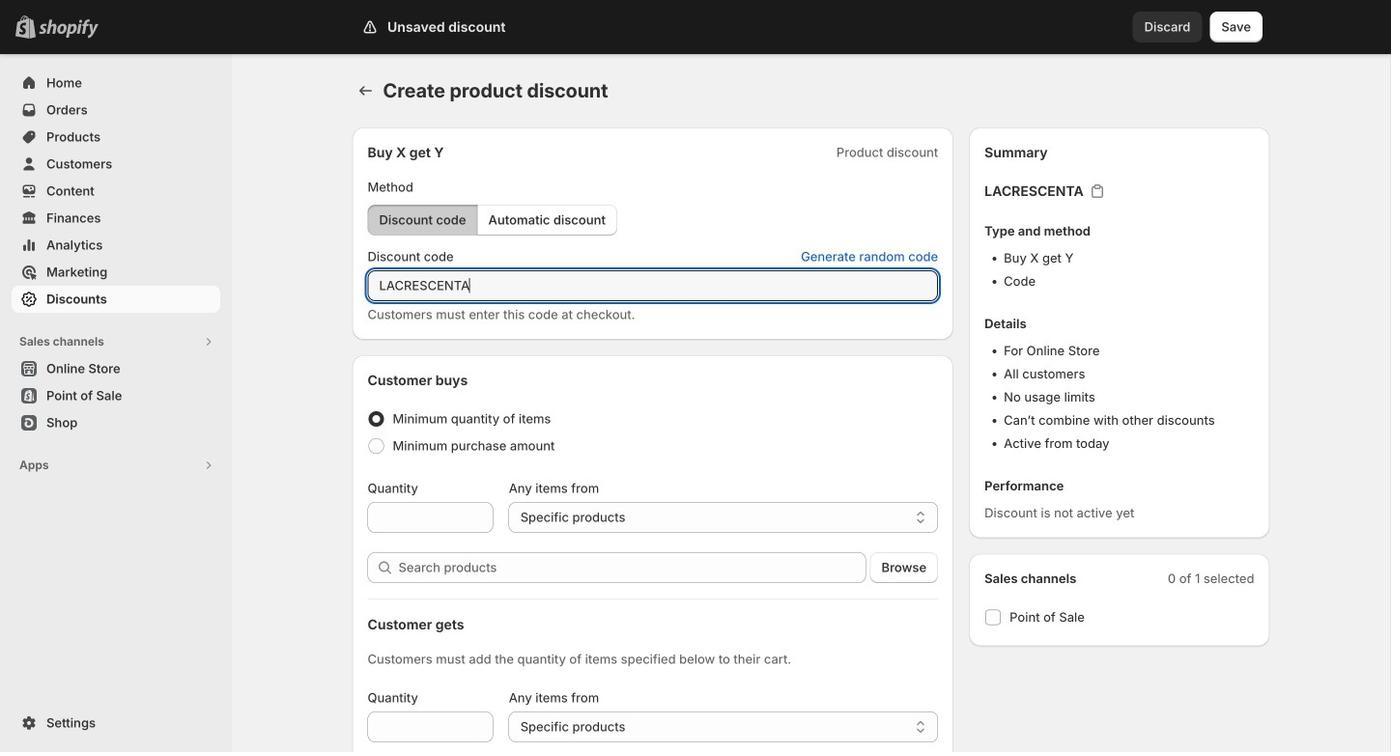 Task type: vqa. For each thing, say whether or not it's contained in the screenshot.
search products Text Field
yes



Task type: locate. For each thing, give the bounding box(es) containing it.
None text field
[[368, 271, 939, 302], [368, 503, 494, 534], [368, 271, 939, 302], [368, 503, 494, 534]]

shopify image
[[39, 19, 99, 38]]

Search products text field
[[399, 553, 867, 584]]

None text field
[[368, 712, 494, 743]]



